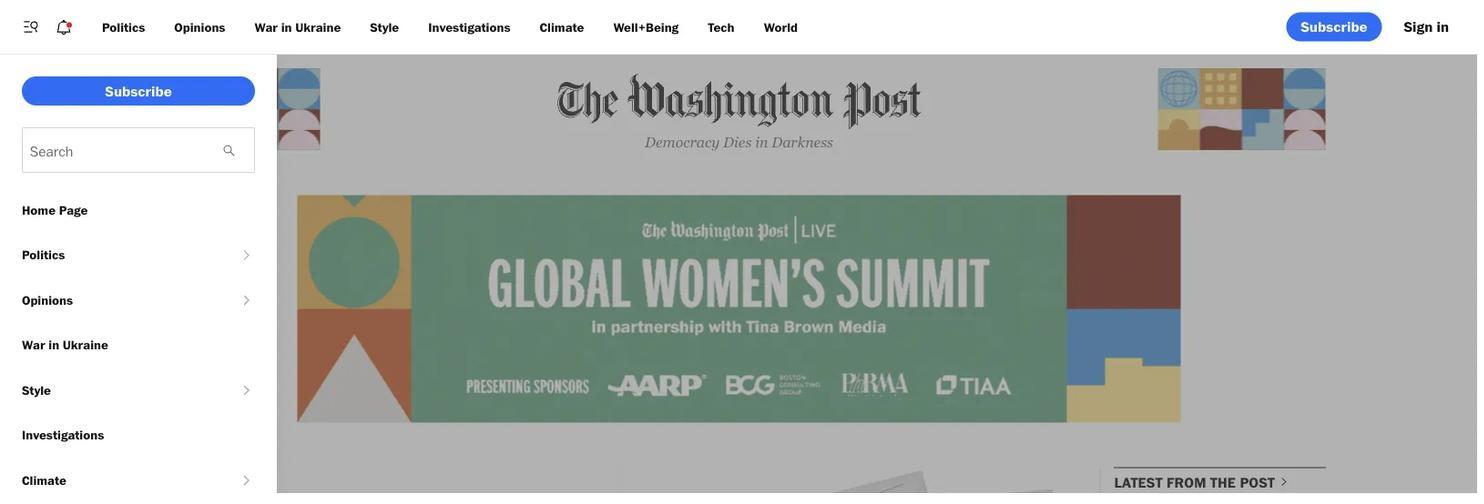 Task type: describe. For each thing, give the bounding box(es) containing it.
news alerts image
[[55, 18, 73, 36]]

search and browse sections image
[[22, 18, 40, 36]]

war inside primary element
[[255, 19, 278, 35]]

dies
[[724, 134, 752, 151]]

war in ukraine inside primary element
[[255, 19, 341, 35]]

sign in
[[1405, 18, 1450, 36]]

0 horizontal spatial investigations link
[[0, 413, 277, 458]]

1 vertical spatial war
[[22, 338, 45, 353]]

1 vertical spatial ukraine
[[63, 338, 108, 353]]

from
[[1167, 474, 1207, 492]]

the
[[1211, 474, 1237, 492]]

tech
[[708, 19, 735, 35]]

opinions inside primary element
[[174, 19, 225, 35]]

tech link
[[694, 10, 750, 44]]

1 vertical spatial subscribe link
[[22, 77, 255, 106]]

0 vertical spatial politics link
[[87, 10, 160, 44]]

0 vertical spatial war in ukraine link
[[240, 10, 356, 44]]

politics inside primary element
[[102, 19, 145, 35]]

0 horizontal spatial politics
[[22, 247, 65, 263]]

darkness
[[772, 134, 834, 151]]

world
[[764, 19, 798, 35]]

0 vertical spatial opinions link
[[160, 10, 240, 44]]

latest from the post
[[1115, 474, 1276, 492]]

democracy dies in darkness
[[645, 134, 834, 151]]

democracy
[[645, 134, 720, 151]]

1 horizontal spatial investigations link
[[414, 10, 525, 44]]

logo of the washington post image
[[557, 67, 922, 136]]

home page
[[22, 202, 88, 218]]

style inside primary element
[[370, 19, 399, 35]]

subscribe for the top "subscribe" link
[[1302, 18, 1368, 36]]

latest
[[1115, 474, 1163, 492]]

0 horizontal spatial opinions
[[22, 293, 73, 308]]

0 horizontal spatial climate
[[22, 473, 66, 488]]

ukraine inside primary element
[[295, 19, 341, 35]]

logo of the washington post link
[[320, 67, 1159, 136]]

in inside 'link'
[[1437, 18, 1450, 36]]

latest from the post link
[[1115, 474, 1292, 494]]

primary element
[[0, 0, 1479, 55]]

page
[[59, 202, 88, 218]]



Task type: locate. For each thing, give the bounding box(es) containing it.
0 horizontal spatial subscribe link
[[22, 77, 255, 106]]

1 vertical spatial climate link
[[0, 458, 238, 495]]

politics down 'home'
[[22, 247, 65, 263]]

0 horizontal spatial war
[[22, 338, 45, 353]]

1 horizontal spatial ukraine
[[295, 19, 341, 35]]

opinions
[[174, 19, 225, 35], [22, 293, 73, 308]]

advertisement region
[[153, 68, 320, 150], [1159, 68, 1326, 150], [298, 196, 1181, 423]]

1 vertical spatial investigations
[[22, 428, 104, 443]]

1 vertical spatial politics
[[22, 247, 65, 263]]

None search field
[[22, 128, 255, 173]]

politics link right news alerts image
[[87, 10, 160, 44]]

1 vertical spatial style
[[22, 383, 51, 398]]

0 vertical spatial style link
[[356, 10, 414, 44]]

0 horizontal spatial war in ukraine
[[22, 338, 108, 353]]

style link
[[356, 10, 414, 44], [0, 368, 238, 413]]

post
[[1241, 474, 1276, 492]]

0 vertical spatial style
[[370, 19, 399, 35]]

1 horizontal spatial investigations
[[429, 19, 511, 35]]

1 horizontal spatial subscribe link
[[1287, 12, 1383, 41]]

1 horizontal spatial climate link
[[525, 10, 599, 44]]

0 horizontal spatial climate link
[[0, 458, 238, 495]]

home page link
[[0, 188, 277, 233]]

1 horizontal spatial style
[[370, 19, 399, 35]]

1 horizontal spatial politics
[[102, 19, 145, 35]]

0 vertical spatial investigations
[[429, 19, 511, 35]]

climate link
[[525, 10, 599, 44], [0, 458, 238, 495]]

subscribe inside primary element
[[1302, 18, 1368, 36]]

sign
[[1405, 18, 1434, 36]]

0 vertical spatial climate
[[540, 19, 584, 35]]

opinions link
[[160, 10, 240, 44], [0, 278, 238, 323]]

0 horizontal spatial subscribe
[[105, 82, 172, 100]]

0 vertical spatial ukraine
[[295, 19, 341, 35]]

war in ukraine
[[255, 19, 341, 35], [22, 338, 108, 353]]

0 horizontal spatial style link
[[0, 368, 238, 413]]

politics right news alerts image
[[102, 19, 145, 35]]

0 vertical spatial war in ukraine
[[255, 19, 341, 35]]

0 vertical spatial subscribe
[[1302, 18, 1368, 36]]

0 vertical spatial investigations link
[[414, 10, 525, 44]]

well+being
[[614, 19, 679, 35]]

war
[[255, 19, 278, 35], [22, 338, 45, 353]]

sign in link
[[1390, 12, 1464, 41]]

ukraine
[[295, 19, 341, 35], [63, 338, 108, 353]]

1 vertical spatial climate
[[22, 473, 66, 488]]

1 vertical spatial war in ukraine link
[[0, 323, 277, 368]]

0 vertical spatial war
[[255, 19, 278, 35]]

1 vertical spatial opinions link
[[0, 278, 238, 323]]

1 vertical spatial style link
[[0, 368, 238, 413]]

investigations
[[429, 19, 511, 35], [22, 428, 104, 443]]

world link
[[750, 10, 813, 44]]

1 horizontal spatial war
[[255, 19, 278, 35]]

war in ukraine link
[[240, 10, 356, 44], [0, 323, 277, 368]]

climate
[[540, 19, 584, 35], [22, 473, 66, 488]]

1 horizontal spatial style link
[[356, 10, 414, 44]]

subscribe for the bottom "subscribe" link
[[105, 82, 172, 100]]

politics link down the page
[[0, 233, 238, 278]]

in
[[1437, 18, 1450, 36], [281, 19, 292, 35], [756, 134, 768, 151], [49, 338, 59, 353]]

subscribe link
[[1287, 12, 1383, 41], [22, 77, 255, 106]]

0 vertical spatial opinions
[[174, 19, 225, 35]]

home
[[22, 202, 56, 218]]

subscribe
[[1302, 18, 1368, 36], [105, 82, 172, 100]]

investigations link
[[414, 10, 525, 44], [0, 413, 277, 458]]

politics link
[[87, 10, 160, 44], [0, 233, 238, 278]]

well+being link
[[599, 10, 694, 44]]

1 horizontal spatial subscribe
[[1302, 18, 1368, 36]]

0 horizontal spatial ukraine
[[63, 338, 108, 353]]

style
[[370, 19, 399, 35], [22, 383, 51, 398]]

0 horizontal spatial investigations
[[22, 428, 104, 443]]

1 vertical spatial investigations link
[[0, 413, 277, 458]]

None search field
[[23, 128, 210, 172]]

0 vertical spatial politics
[[102, 19, 145, 35]]

0 vertical spatial climate link
[[525, 10, 599, 44]]

1 horizontal spatial climate
[[540, 19, 584, 35]]

1 horizontal spatial war in ukraine
[[255, 19, 341, 35]]

1 horizontal spatial opinions
[[174, 19, 225, 35]]

1 vertical spatial politics link
[[0, 233, 238, 278]]

0 vertical spatial subscribe link
[[1287, 12, 1383, 41]]

1 vertical spatial subscribe
[[105, 82, 172, 100]]

0 horizontal spatial style
[[22, 383, 51, 398]]

investigations inside primary element
[[429, 19, 511, 35]]

climate inside primary element
[[540, 19, 584, 35]]

1 vertical spatial opinions
[[22, 293, 73, 308]]

1 vertical spatial war in ukraine
[[22, 338, 108, 353]]

politics
[[102, 19, 145, 35], [22, 247, 65, 263]]



Task type: vqa. For each thing, say whether or not it's contained in the screenshot.
'section'
no



